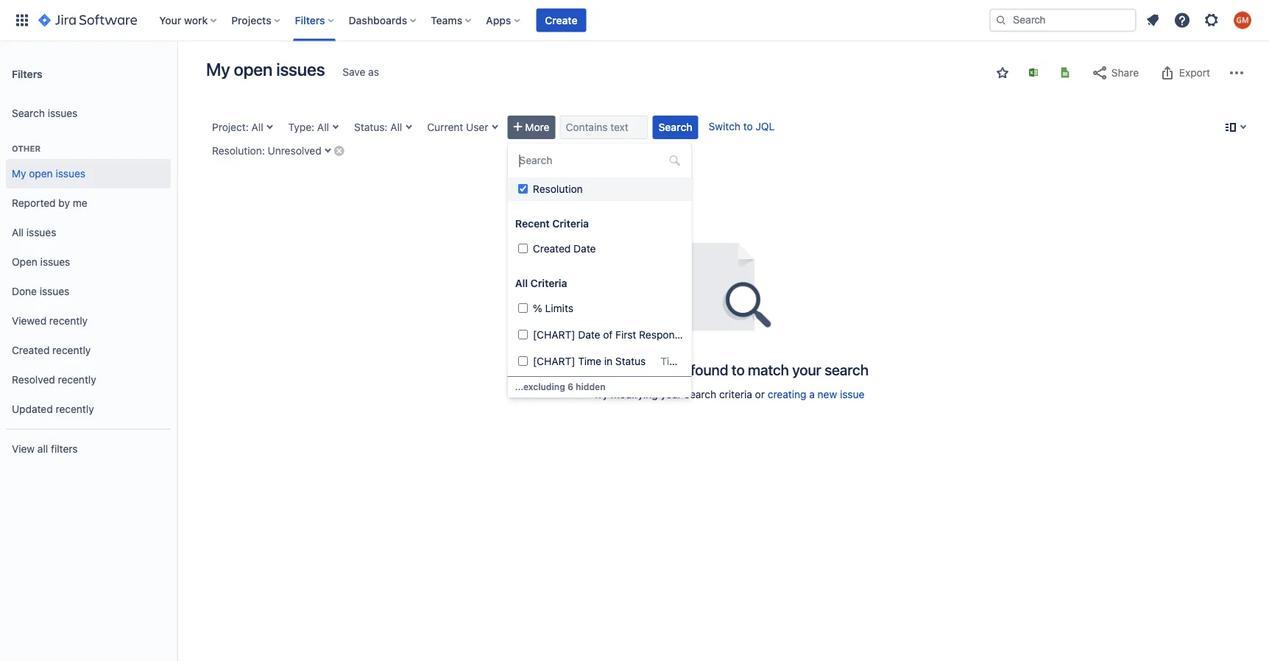 Task type: locate. For each thing, give the bounding box(es) containing it.
time up hidden
[[578, 355, 601, 367]]

limits
[[545, 302, 573, 314]]

other
[[12, 144, 41, 154]]

filters right 'projects' dropdown button
[[295, 14, 325, 26]]

1 horizontal spatial time
[[660, 355, 684, 367]]

resolution:
[[212, 145, 265, 157]]

done issues
[[12, 285, 69, 298]]

your work button
[[155, 8, 223, 32]]

0 vertical spatial search
[[12, 107, 45, 119]]

recently up created recently
[[49, 315, 88, 327]]

0 horizontal spatial search field
[[515, 150, 684, 171]]

0 vertical spatial filters
[[295, 14, 325, 26]]

issue
[[840, 388, 865, 401]]

issues inside all issues link
[[26, 226, 56, 239]]

0 horizontal spatial search
[[12, 107, 45, 119]]

recently inside updated recently link
[[56, 403, 94, 415]]

0 vertical spatial your
[[792, 361, 821, 378]]

created down recent criteria
[[533, 243, 570, 255]]

issues up by
[[56, 168, 85, 180]]

2 [chart] from the top
[[533, 355, 575, 367]]

open down the other
[[29, 168, 53, 180]]

1 vertical spatial my
[[12, 168, 26, 180]]

criteria up 'created date'
[[552, 218, 589, 230]]

1 horizontal spatial search
[[659, 121, 693, 133]]

by
[[58, 197, 70, 209]]

filters
[[295, 14, 325, 26], [12, 68, 42, 80]]

all for status: all
[[390, 121, 402, 133]]

sidebar navigation image
[[161, 59, 193, 88]]

date
[[573, 243, 596, 255], [578, 329, 600, 341]]

search button
[[653, 116, 698, 139]]

[chart] for [chart] date of first response
[[533, 329, 575, 341]]

date for created
[[573, 243, 596, 255]]

0 horizontal spatial open
[[29, 168, 53, 180]]

0 horizontal spatial your
[[661, 388, 682, 401]]

view
[[12, 443, 35, 455]]

primary element
[[9, 0, 990, 41]]

criteria
[[552, 218, 589, 230], [530, 277, 567, 289]]

search up the other
[[12, 107, 45, 119]]

banner containing your work
[[0, 0, 1269, 41]]

in left "status"
[[604, 355, 612, 367]]

issues inside my open issues link
[[56, 168, 85, 180]]

None checkbox
[[518, 303, 527, 313]]

0 vertical spatial to
[[743, 120, 753, 133]]

1 horizontal spatial open
[[234, 59, 273, 80]]

search field down 'search issues using keywords' text field
[[515, 150, 684, 171]]

my down the other
[[12, 168, 26, 180]]

created down viewed
[[12, 344, 50, 356]]

0 vertical spatial criteria
[[552, 218, 589, 230]]

date down recent criteria
[[573, 243, 596, 255]]

viewed recently
[[12, 315, 88, 327]]

search inside button
[[659, 121, 693, 133]]

1 horizontal spatial my open issues
[[206, 59, 325, 80]]

Search field
[[990, 8, 1137, 32], [515, 150, 684, 171]]

of
[[603, 329, 612, 341]]

switch to jql link
[[709, 120, 775, 133]]

Search issues using keywords text field
[[560, 116, 648, 139]]

projects
[[231, 14, 271, 26]]

1 vertical spatial criteria
[[530, 277, 567, 289]]

all criteria element
[[508, 297, 727, 661]]

[chart] time in status
[[533, 355, 646, 367]]

to up criteria
[[732, 361, 745, 378]]

[chart] down % limits
[[533, 329, 575, 341]]

my open issues
[[206, 59, 325, 80], [12, 168, 85, 180]]

filters up search issues
[[12, 68, 42, 80]]

0 horizontal spatial my
[[12, 168, 26, 180]]

issues
[[276, 59, 325, 80], [48, 107, 78, 119], [56, 168, 85, 180], [26, 226, 56, 239], [40, 256, 70, 268], [40, 285, 69, 298], [611, 361, 652, 378]]

to
[[743, 120, 753, 133], [732, 361, 745, 378]]

open in microsoft excel image
[[1028, 67, 1040, 78]]

recent
[[515, 218, 549, 230]]

issues for search issues
[[48, 107, 78, 119]]

1 vertical spatial your
[[661, 388, 682, 401]]

jira software image
[[38, 11, 137, 29], [38, 11, 137, 29]]

search
[[12, 107, 45, 119], [659, 121, 693, 133]]

0 vertical spatial date
[[573, 243, 596, 255]]

1 [chart] from the top
[[533, 329, 575, 341]]

my right sidebar navigation icon
[[206, 59, 230, 80]]

reported
[[12, 197, 56, 209]]

1 vertical spatial date
[[578, 329, 600, 341]]

created for created recently
[[12, 344, 50, 356]]

1 horizontal spatial filters
[[295, 14, 325, 26]]

created
[[533, 243, 570, 255], [12, 344, 50, 356]]

recently inside created recently link
[[52, 344, 91, 356]]

issues right open
[[40, 256, 70, 268]]

0 vertical spatial my
[[206, 59, 230, 80]]

open
[[234, 59, 273, 80], [29, 168, 53, 180]]

1 vertical spatial my open issues
[[12, 168, 85, 180]]

created recently link
[[6, 336, 171, 365]]

try
[[593, 388, 608, 401]]

search field inside banner
[[990, 8, 1137, 32]]

resolved recently
[[12, 374, 96, 386]]

default image
[[669, 155, 681, 166]]

all issues link
[[6, 218, 171, 247]]

6
[[568, 381, 574, 392]]

1 vertical spatial search
[[685, 388, 717, 401]]

to left jql
[[743, 120, 753, 133]]

1 vertical spatial search field
[[515, 150, 684, 171]]

open
[[12, 256, 37, 268]]

1 horizontal spatial in
[[686, 355, 695, 367]]

0 horizontal spatial in
[[604, 355, 612, 367]]

search up default image
[[659, 121, 693, 133]]

date left of
[[578, 329, 600, 341]]

switch to jql
[[709, 120, 775, 133]]

issues for no issues were found to match your search
[[611, 361, 652, 378]]

reported by me link
[[6, 188, 171, 218]]

recently down viewed recently 'link'
[[52, 344, 91, 356]]

my open issues up reported by me
[[12, 168, 85, 180]]

or
[[755, 388, 765, 401]]

recently for resolved recently
[[58, 374, 96, 386]]

2 time from the left
[[660, 355, 684, 367]]

1 horizontal spatial search
[[825, 361, 869, 378]]

0 vertical spatial search
[[825, 361, 869, 378]]

criteria for all criteria
[[530, 277, 567, 289]]

save as button
[[335, 60, 386, 84]]

status: all
[[354, 121, 402, 133]]

open issues
[[12, 256, 70, 268]]

recently for viewed recently
[[49, 315, 88, 327]]

hidden
[[576, 381, 606, 392]]

created inside 'other' group
[[12, 344, 50, 356]]

apps
[[486, 14, 511, 26]]

search up issue
[[825, 361, 869, 378]]

0 horizontal spatial created
[[12, 344, 50, 356]]

criteria for recent criteria
[[552, 218, 589, 230]]

[chart] up ...excluding 6 hidden
[[533, 355, 575, 367]]

type:
[[288, 121, 314, 133]]

1 horizontal spatial created
[[533, 243, 570, 255]]

search
[[825, 361, 869, 378], [685, 388, 717, 401]]

search down found
[[685, 388, 717, 401]]

your up a
[[792, 361, 821, 378]]

issues up open issues
[[26, 226, 56, 239]]

2 in from the left
[[686, 355, 695, 367]]

criteria
[[719, 388, 752, 401]]

done issues link
[[6, 277, 171, 306]]

issues inside done issues link
[[40, 285, 69, 298]]

work
[[184, 14, 208, 26]]

1 horizontal spatial search field
[[990, 8, 1137, 32]]

0 horizontal spatial time
[[578, 355, 601, 367]]

criteria up % limits
[[530, 277, 567, 289]]

0 horizontal spatial filters
[[12, 68, 42, 80]]

issues up my open issues link
[[48, 107, 78, 119]]

status
[[615, 355, 646, 367]]

banner
[[0, 0, 1269, 41]]

issues inside search issues link
[[48, 107, 78, 119]]

current user
[[427, 121, 488, 133]]

user
[[466, 121, 488, 133]]

my open issues down 'projects' dropdown button
[[206, 59, 325, 80]]

recently down resolved recently link
[[56, 403, 94, 415]]

1 vertical spatial search
[[659, 121, 693, 133]]

1 vertical spatial created
[[12, 344, 50, 356]]

None checkbox
[[518, 184, 527, 194], [518, 244, 527, 253], [518, 330, 527, 339], [518, 356, 527, 366], [518, 184, 527, 194], [518, 244, 527, 253], [518, 330, 527, 339], [518, 356, 527, 366]]

recently for updated recently
[[56, 403, 94, 415]]

issues up viewed recently on the top left
[[40, 285, 69, 298]]

0 vertical spatial created
[[533, 243, 570, 255]]

date inside all criteria element
[[578, 329, 600, 341]]

1 vertical spatial open
[[29, 168, 53, 180]]

open down 'projects' dropdown button
[[234, 59, 273, 80]]

1 horizontal spatial my
[[206, 59, 230, 80]]

0 vertical spatial search field
[[990, 8, 1137, 32]]

issues inside open issues link
[[40, 256, 70, 268]]

all
[[37, 443, 48, 455]]

time down response
[[660, 355, 684, 367]]

recently down created recently link at the bottom
[[58, 374, 96, 386]]

%
[[533, 302, 542, 314]]

0 vertical spatial [chart]
[[533, 329, 575, 341]]

issues up modifying
[[611, 361, 652, 378]]

recently inside viewed recently 'link'
[[49, 315, 88, 327]]

open inside 'other' group
[[29, 168, 53, 180]]

share
[[1112, 67, 1139, 79]]

your down were
[[661, 388, 682, 401]]

found
[[691, 361, 728, 378]]

0 horizontal spatial my open issues
[[12, 168, 85, 180]]

search field up open in google sheets icon
[[990, 8, 1137, 32]]

recently inside resolved recently link
[[58, 374, 96, 386]]

in left status at the bottom of page
[[686, 355, 695, 367]]

[chart]
[[533, 329, 575, 341], [533, 355, 575, 367]]

resolved recently link
[[6, 365, 171, 395]]

1 vertical spatial [chart]
[[533, 355, 575, 367]]

in
[[604, 355, 612, 367], [686, 355, 695, 367]]

0 vertical spatial my open issues
[[206, 59, 325, 80]]



Task type: describe. For each thing, give the bounding box(es) containing it.
your
[[159, 14, 181, 26]]

status
[[698, 355, 727, 367]]

dashboards button
[[344, 8, 422, 32]]

export
[[1179, 67, 1210, 79]]

open issues link
[[6, 247, 171, 277]]

1 vertical spatial filters
[[12, 68, 42, 80]]

save
[[343, 66, 365, 78]]

a
[[809, 388, 815, 401]]

...excluding 6 hidden
[[515, 381, 606, 392]]

more button
[[508, 116, 555, 139]]

updated recently link
[[6, 395, 171, 424]]

my open issues inside my open issues link
[[12, 168, 85, 180]]

filters button
[[291, 8, 340, 32]]

my inside 'other' group
[[12, 168, 26, 180]]

all inside 'other' group
[[12, 226, 24, 239]]

view all filters
[[12, 443, 78, 455]]

remove criteria image
[[333, 145, 345, 156]]

created recently
[[12, 344, 91, 356]]

updated
[[12, 403, 53, 415]]

share link
[[1084, 61, 1146, 85]]

help image
[[1174, 11, 1191, 29]]

reported by me
[[12, 197, 87, 209]]

small image
[[997, 67, 1009, 79]]

type: all
[[288, 121, 329, 133]]

dashboards
[[349, 14, 407, 26]]

jql
[[756, 120, 775, 133]]

recently for created recently
[[52, 344, 91, 356]]

no issues were found to match your search
[[589, 361, 869, 378]]

project:
[[212, 121, 249, 133]]

create button
[[536, 8, 586, 32]]

first
[[615, 329, 636, 341]]

date for [chart]
[[578, 329, 600, 341]]

1 vertical spatial to
[[732, 361, 745, 378]]

1 in from the left
[[604, 355, 612, 367]]

filters
[[51, 443, 78, 455]]

% limits
[[533, 302, 573, 314]]

save as
[[343, 66, 379, 78]]

notifications image
[[1144, 11, 1162, 29]]

current user button
[[421, 116, 503, 139]]

search image
[[995, 14, 1007, 26]]

new
[[818, 388, 837, 401]]

issues down filters dropdown button
[[276, 59, 325, 80]]

created for created date
[[533, 243, 570, 255]]

issues for all issues
[[26, 226, 56, 239]]

all for project: all
[[251, 121, 263, 133]]

search for search
[[659, 121, 693, 133]]

0 vertical spatial open
[[234, 59, 273, 80]]

status:
[[354, 121, 388, 133]]

response
[[639, 329, 685, 341]]

0 horizontal spatial search
[[685, 388, 717, 401]]

1 time from the left
[[578, 355, 601, 367]]

created date
[[533, 243, 596, 255]]

time in status
[[660, 355, 727, 367]]

more
[[525, 121, 550, 133]]

try modifying your search criteria or creating a new issue
[[593, 388, 865, 401]]

modifying
[[611, 388, 658, 401]]

none checkbox inside all criteria element
[[518, 303, 527, 313]]

were
[[656, 361, 687, 378]]

projects button
[[227, 8, 286, 32]]

teams
[[431, 14, 463, 26]]

teams button
[[426, 8, 477, 32]]

[chart] date of first response
[[533, 329, 685, 341]]

export button
[[1152, 61, 1218, 85]]

other group
[[6, 128, 171, 429]]

all for type: all
[[317, 121, 329, 133]]

recent criteria
[[515, 218, 589, 230]]

[chart] for [chart] time in status
[[533, 355, 575, 367]]

filters inside dropdown button
[[295, 14, 325, 26]]

your profile and settings image
[[1234, 11, 1252, 29]]

no
[[589, 361, 608, 378]]

search issues link
[[6, 99, 171, 128]]

...excluding
[[515, 381, 565, 392]]

issues for open issues
[[40, 256, 70, 268]]

updated recently
[[12, 403, 94, 415]]

your work
[[159, 14, 208, 26]]

project: all
[[212, 121, 263, 133]]

appswitcher icon image
[[13, 11, 31, 29]]

search issues
[[12, 107, 78, 119]]

me
[[73, 197, 87, 209]]

issues for done issues
[[40, 285, 69, 298]]

view all filters link
[[6, 434, 171, 464]]

resolution: unresolved
[[212, 145, 322, 157]]

my open issues link
[[6, 159, 171, 188]]

all issues
[[12, 226, 56, 239]]

apps button
[[482, 8, 526, 32]]

resolution
[[533, 183, 583, 195]]

search for search issues
[[12, 107, 45, 119]]

resolved
[[12, 374, 55, 386]]

create
[[545, 14, 578, 26]]

1 horizontal spatial your
[[792, 361, 821, 378]]

unresolved
[[268, 145, 322, 157]]

all criteria
[[515, 277, 567, 289]]

creating a new issue link
[[768, 388, 865, 401]]

viewed
[[12, 315, 47, 327]]

settings image
[[1203, 11, 1221, 29]]

creating
[[768, 388, 807, 401]]

open in google sheets image
[[1060, 67, 1071, 78]]

current
[[427, 121, 463, 133]]

viewed recently link
[[6, 306, 171, 336]]

as
[[368, 66, 379, 78]]

match
[[748, 361, 789, 378]]



Task type: vqa. For each thing, say whether or not it's contained in the screenshot.
1
no



